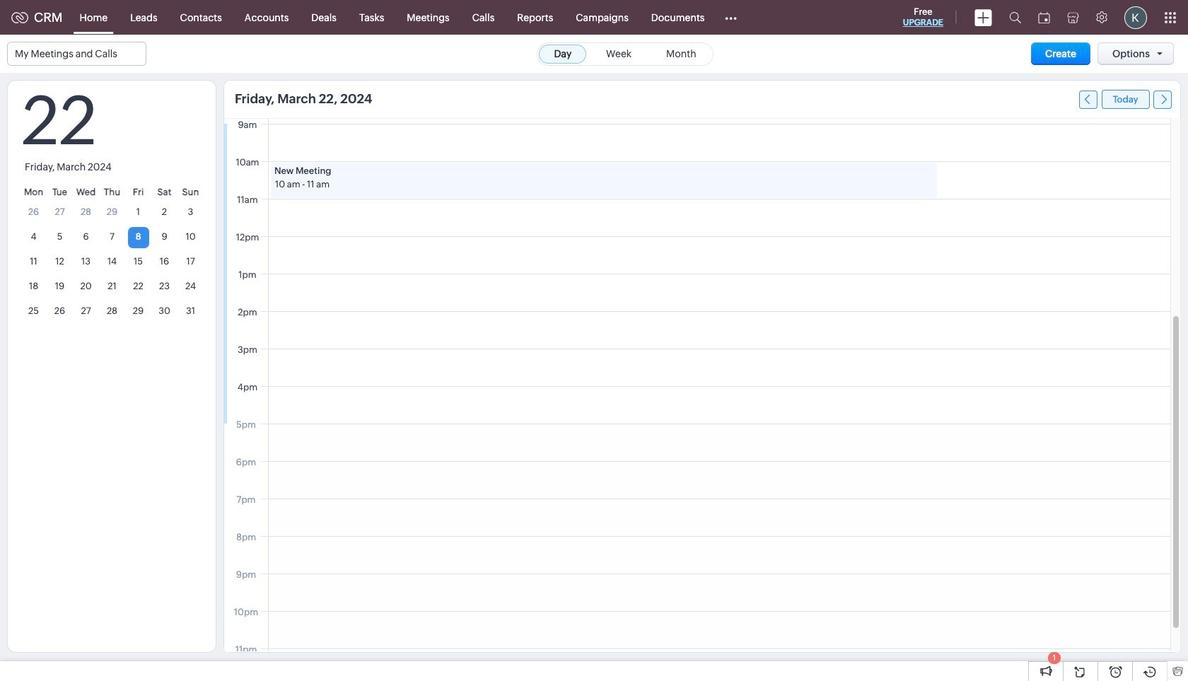 Task type: locate. For each thing, give the bounding box(es) containing it.
search image
[[1009, 11, 1021, 23]]

create menu image
[[975, 9, 992, 26]]

search element
[[1001, 0, 1030, 35]]

profile element
[[1116, 0, 1156, 34]]

calendar image
[[1038, 12, 1050, 23]]

create menu element
[[966, 0, 1001, 34]]



Task type: vqa. For each thing, say whether or not it's contained in the screenshot.
field
no



Task type: describe. For each thing, give the bounding box(es) containing it.
logo image
[[11, 12, 28, 23]]

Other Modules field
[[716, 6, 747, 29]]

profile image
[[1125, 6, 1147, 29]]



